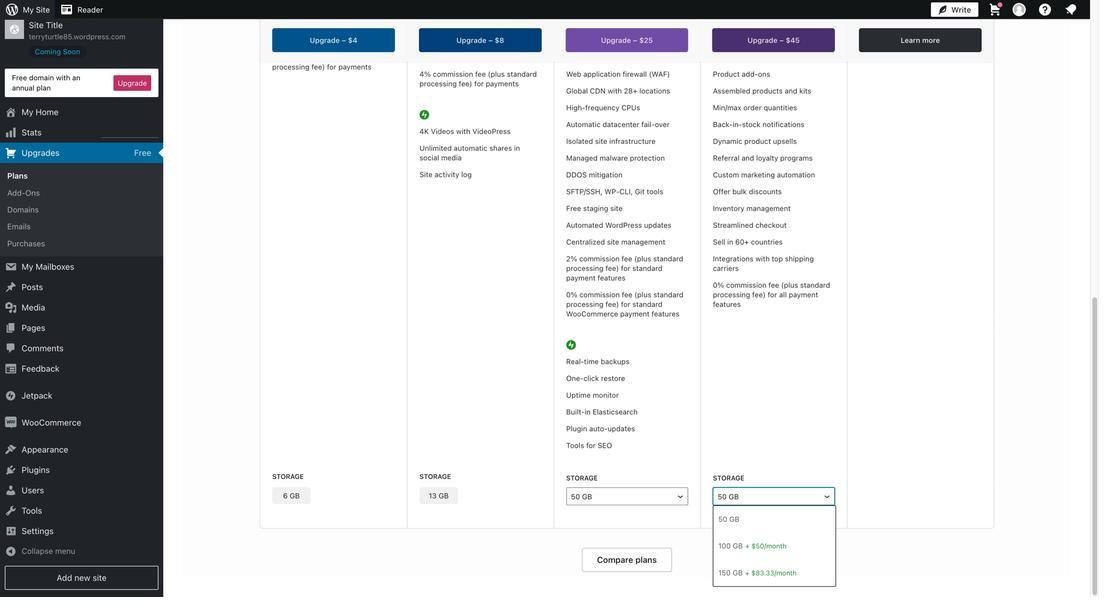 Task type: vqa. For each thing, say whether or not it's contained in the screenshot.
top Toggle menu icon
no



Task type: locate. For each thing, give the bounding box(es) containing it.
for down 2% commission fee (plus standard processing fee) for standard payment features
[[621, 300, 631, 309]]

payments inside the 8% commission fee (plus standard processing fee) for payments
[[339, 63, 372, 71]]

0 horizontal spatial 50 gb button
[[566, 488, 688, 506]]

site down my site
[[29, 20, 44, 30]]

my shopping cart image
[[988, 2, 1003, 17]]

for left all
[[768, 291, 777, 299]]

free down sftp/ssh,
[[566, 204, 581, 213]]

1 vertical spatial my
[[22, 107, 33, 117]]

1 horizontal spatial free
[[134, 148, 151, 158]]

0% inside the 0% commission fee (plus standard processing fee) for all payment features
[[713, 281, 724, 290]]

0 horizontal spatial payments
[[339, 63, 372, 71]]

coming soon
[[35, 47, 80, 56]]

media link
[[0, 298, 163, 318]]

woocommerce up time
[[566, 310, 618, 318]]

processing inside the 0% commission fee (plus standard processing fee) for all payment features
[[713, 291, 750, 299]]

sell
[[713, 238, 725, 246]]

fee) for 2% commission fee (plus standard processing fee) for standard payment features
[[606, 264, 619, 273]]

with left top
[[756, 255, 770, 263]]

fee) for 0% commission fee (plus standard processing fee) for all payment features
[[752, 291, 766, 299]]

0 vertical spatial tools
[[789, 19, 806, 28]]

for inside the 0% commission fee (plus standard processing fee) for standard woocommerce payment features
[[621, 300, 631, 309]]

4 – from the left
[[780, 36, 784, 44]]

fee) down centralized site management at the top of the page
[[606, 264, 619, 273]]

woocommerce up the appearance
[[22, 418, 81, 428]]

0 vertical spatial payment
[[566, 274, 596, 282]]

an
[[72, 74, 80, 82]]

posts link
[[0, 277, 163, 298]]

2 vertical spatial features
[[652, 310, 680, 318]]

in right shares
[[514, 144, 520, 152]]

site up malware
[[595, 137, 607, 145]]

payments inside 4% commission fee (plus standard processing fee) for payments
[[486, 79, 519, 88]]

min/max
[[713, 103, 742, 112]]

28+
[[624, 87, 638, 95]]

jetpack
[[22, 391, 52, 401]]

unlimited for unlimited automatic shares in social media
[[420, 144, 452, 152]]

1 vertical spatial free
[[134, 148, 151, 158]]

– for $25
[[633, 36, 637, 44]]

fee inside the 0% commission fee (plus standard processing fee) for standard woocommerce payment features
[[622, 291, 633, 299]]

for inside the 8% commission fee (plus standard processing fee) for payments
[[327, 63, 336, 71]]

payment for 2% commission fee (plus standard processing fee) for standard payment features
[[566, 274, 596, 282]]

payments down $8 at left top
[[486, 79, 519, 88]]

fee for 8% commission fee (plus standard processing fee) for payments
[[328, 53, 339, 61]]

updates right wordpress
[[644, 221, 672, 230]]

+ inside 150 gb + $83.33 /month
[[745, 570, 750, 578]]

sftp/ssh,
[[566, 187, 603, 196]]

1 horizontal spatial tools
[[566, 442, 584, 450]]

1 vertical spatial features
[[713, 300, 741, 309]]

0 vertical spatial and
[[785, 87, 797, 95]]

2 horizontal spatial features
[[713, 300, 741, 309]]

products for assembled
[[752, 87, 783, 95]]

fee for 0% commission fee (plus standard processing fee) for standard woocommerce payment features
[[622, 291, 633, 299]]

storage
[[272, 473, 304, 481], [420, 473, 451, 481], [566, 475, 598, 483], [713, 475, 745, 483]]

tools up the $45
[[789, 19, 806, 28]]

– inside "button"
[[488, 36, 493, 44]]

0% inside the 0% commission fee (plus standard processing fee) for standard woocommerce payment features
[[566, 291, 578, 299]]

plugin auto-updates
[[566, 425, 635, 433]]

pages link
[[0, 318, 163, 339]]

reader
[[78, 5, 103, 14]]

high-
[[566, 53, 585, 61], [566, 103, 585, 112]]

unlimited
[[713, 36, 745, 45], [420, 144, 452, 152]]

themes
[[451, 19, 477, 28]]

fee up all
[[769, 281, 779, 290]]

style customization
[[420, 53, 486, 61]]

for inside 4% commission fee (plus standard processing fee) for payments
[[474, 79, 484, 88]]

processing inside 2% commission fee (plus standard processing fee) for standard payment features
[[566, 264, 604, 273]]

fee) down "customization"
[[459, 79, 472, 88]]

1 vertical spatial 0%
[[566, 291, 578, 299]]

2 – from the left
[[488, 36, 493, 44]]

free up annual plan
[[12, 74, 27, 82]]

1 vertical spatial in
[[727, 238, 733, 246]]

1 horizontal spatial woocommerce
[[566, 310, 618, 318]]

tools down plugin
[[566, 442, 584, 450]]

1 horizontal spatial payment
[[620, 310, 650, 318]]

my mailboxes link
[[0, 257, 163, 277]]

pages
[[22, 323, 45, 333]]

with up automatic
[[456, 127, 470, 136]]

in right sell
[[727, 238, 733, 246]]

50 gb button up $50
[[713, 488, 835, 506]]

(plus inside the 8% commission fee (plus standard processing fee) for payments
[[341, 53, 358, 61]]

0 vertical spatial woocommerce
[[566, 310, 618, 318]]

1 vertical spatial site
[[29, 20, 44, 30]]

/month inside 100 gb + $50 /month
[[764, 543, 787, 551]]

videopress
[[472, 127, 511, 136]]

commission down via
[[286, 53, 326, 61]]

standard inside the 8% commission fee (plus standard processing fee) for payments
[[360, 53, 390, 61]]

site for title
[[29, 20, 44, 30]]

commission inside the 0% commission fee (plus standard processing fee) for standard woocommerce payment features
[[580, 291, 620, 299]]

1 + from the top
[[745, 543, 750, 551]]

storage list box
[[713, 506, 836, 588]]

upgrade down powerful store design tools on the right top
[[748, 36, 778, 44]]

automated
[[566, 221, 603, 230]]

and left kits
[[785, 87, 797, 95]]

payment inside 2% commission fee (plus standard processing fee) for standard payment features
[[566, 274, 596, 282]]

upgrade up capacity
[[601, 36, 631, 44]]

processing inside 4% commission fee (plus standard processing fee) for payments
[[420, 79, 457, 88]]

fee down upgrade – $4 on the top of the page
[[328, 53, 339, 61]]

0 vertical spatial products
[[747, 36, 778, 45]]

0 horizontal spatial payment
[[566, 274, 596, 282]]

0 vertical spatial features
[[598, 274, 626, 282]]

0 vertical spatial high-
[[566, 53, 585, 61]]

(plus down 2% commission fee (plus standard processing fee) for standard payment features
[[635, 291, 652, 299]]

fee for 2% commission fee (plus standard processing fee) for standard payment features
[[622, 255, 632, 263]]

(plus for 2% commission fee (plus standard processing fee) for standard payment features
[[634, 255, 651, 263]]

in inside the "unlimited automatic shares in social media"
[[514, 144, 520, 152]]

– for $4
[[342, 36, 346, 44]]

all
[[779, 291, 787, 299]]

+ left $50
[[745, 543, 750, 551]]

commission down "carriers"
[[726, 281, 767, 290]]

(plus for 0% commission fee (plus standard processing fee) for all payment features
[[781, 281, 798, 290]]

media
[[22, 303, 45, 313]]

for inside the 0% commission fee (plus standard processing fee) for all payment features
[[768, 291, 777, 299]]

site inside site title terryturtle85.wordpress.com
[[29, 20, 44, 30]]

posts
[[22, 283, 43, 292]]

1 vertical spatial management
[[621, 238, 665, 246]]

0 vertical spatial +
[[745, 543, 750, 551]]

fee inside the 0% commission fee (plus standard processing fee) for all payment features
[[769, 281, 779, 290]]

(plus for 8% commission fee (plus standard processing fee) for payments
[[341, 53, 358, 61]]

free inside free domain with an annual plan
[[12, 74, 27, 82]]

2 vertical spatial site
[[420, 170, 433, 179]]

0 horizontal spatial features
[[598, 274, 626, 282]]

my for my site
[[23, 5, 34, 14]]

fee) down 2% commission fee (plus standard processing fee) for standard payment features
[[606, 300, 619, 309]]

(plus for 0% commission fee (plus standard processing fee) for standard woocommerce payment features
[[635, 291, 652, 299]]

(plus down centralized site management at the top of the page
[[634, 255, 651, 263]]

(plus inside 2% commission fee (plus standard processing fee) for standard payment features
[[634, 255, 651, 263]]

wordpress
[[605, 221, 642, 230]]

fee inside the 8% commission fee (plus standard processing fee) for payments
[[328, 53, 339, 61]]

tools right git
[[647, 187, 663, 196]]

for for 2% commission fee (plus standard processing fee) for standard payment features
[[621, 264, 631, 273]]

upgrade inside "button"
[[457, 36, 487, 44]]

high- up web
[[566, 53, 585, 61]]

(waf)
[[649, 70, 670, 78]]

0 vertical spatial unlimited
[[713, 36, 745, 45]]

0 horizontal spatial 0%
[[566, 291, 578, 299]]

collapse menu link
[[0, 542, 163, 562]]

2 + from the top
[[745, 570, 750, 578]]

for for 0% commission fee (plus standard processing fee) for standard woocommerce payment features
[[621, 300, 631, 309]]

fee) inside the 0% commission fee (plus standard processing fee) for all payment features
[[752, 291, 766, 299]]

annual plan
[[12, 84, 51, 92]]

0 horizontal spatial unlimited
[[420, 144, 452, 152]]

manage your notifications image
[[1064, 2, 1078, 17]]

fee) down "email"
[[312, 63, 325, 71]]

1 vertical spatial +
[[745, 570, 750, 578]]

referral and loyalty programs
[[713, 154, 813, 162]]

img image inside woocommerce link
[[5, 417, 17, 429]]

product
[[713, 70, 740, 78]]

site up title in the top left of the page
[[36, 5, 50, 14]]

– for $8
[[488, 36, 493, 44]]

unlimited inside the "unlimited automatic shares in social media"
[[420, 144, 452, 152]]

payment right all
[[789, 291, 818, 299]]

payment down 2%
[[566, 274, 596, 282]]

2 vertical spatial payment
[[620, 310, 650, 318]]

and down dynamic product upsells
[[742, 154, 754, 162]]

1 vertical spatial updates
[[608, 425, 635, 433]]

standard for 0% commission fee (plus standard processing fee) for standard woocommerce payment features
[[654, 291, 684, 299]]

fee for 4% commission fee (plus standard processing fee) for payments
[[475, 70, 486, 78]]

fee down 2% commission fee (plus standard processing fee) for standard payment features
[[622, 291, 633, 299]]

(plus down $4
[[341, 53, 358, 61]]

0 vertical spatial global
[[566, 36, 588, 45]]

0 horizontal spatial free
[[12, 74, 27, 82]]

payments down $4
[[339, 63, 372, 71]]

upgrade – $8
[[457, 36, 504, 44]]

2 img image from the top
[[5, 417, 17, 429]]

1 global from the top
[[566, 36, 588, 45]]

free down the highest hourly views 0 image
[[134, 148, 151, 158]]

commission inside the 0% commission fee (plus standard processing fee) for all payment features
[[726, 281, 767, 290]]

(plus up all
[[781, 281, 798, 290]]

commission for 2% commission fee (plus standard processing fee) for standard payment features
[[579, 255, 620, 263]]

management up checkout
[[747, 204, 791, 213]]

plans
[[7, 171, 28, 180]]

8% commission fee (plus standard processing fee) for payments
[[272, 53, 390, 71]]

in down the uptime monitor
[[585, 408, 591, 417]]

– left $25
[[633, 36, 637, 44]]

high- for burst
[[566, 53, 585, 61]]

0 vertical spatial /month
[[764, 543, 787, 551]]

products down powerful store design tools on the right top
[[747, 36, 778, 45]]

img image inside jetpack link
[[5, 390, 17, 402]]

fee) for 0% commission fee (plus standard processing fee) for standard woocommerce payment features
[[606, 300, 619, 309]]

2 vertical spatial in
[[585, 408, 591, 417]]

high- up automatic
[[566, 103, 585, 112]]

(plus down $8 at left top
[[488, 70, 505, 78]]

1 vertical spatial and
[[742, 154, 754, 162]]

13 gb
[[429, 492, 449, 501]]

1 horizontal spatial updates
[[644, 221, 672, 230]]

fee) for 4% commission fee (plus standard processing fee) for payments
[[459, 79, 472, 88]]

– left $8 at left top
[[488, 36, 493, 44]]

fee) inside 4% commission fee (plus standard processing fee) for payments
[[459, 79, 472, 88]]

1 – from the left
[[342, 36, 346, 44]]

fee) inside the 0% commission fee (plus standard processing fee) for standard woocommerce payment features
[[606, 300, 619, 309]]

upgrade up the highest hourly views 0 image
[[118, 79, 147, 87]]

fee)
[[312, 63, 325, 71], [459, 79, 472, 88], [606, 264, 619, 273], [752, 291, 766, 299], [606, 300, 619, 309]]

2 global from the top
[[566, 87, 588, 95]]

features inside the 0% commission fee (plus standard processing fee) for standard woocommerce payment features
[[652, 310, 680, 318]]

management
[[747, 204, 791, 213], [621, 238, 665, 246]]

1 img image from the top
[[5, 390, 17, 402]]

commission inside 2% commission fee (plus standard processing fee) for standard payment features
[[579, 255, 620, 263]]

min/max order quantities
[[713, 103, 797, 112]]

updates down elasticsearch
[[608, 425, 635, 433]]

0 vertical spatial management
[[747, 204, 791, 213]]

1 horizontal spatial unlimited
[[713, 36, 745, 45]]

for down upgrade – $4 on the top of the page
[[327, 63, 336, 71]]

0% down 2%
[[566, 291, 578, 299]]

standard inside 4% commission fee (plus standard processing fee) for payments
[[507, 70, 537, 78]]

(plus inside 4% commission fee (plus standard processing fee) for payments
[[488, 70, 505, 78]]

bulk
[[733, 187, 747, 196]]

1 vertical spatial payment
[[789, 291, 818, 299]]

features inside the 0% commission fee (plus standard processing fee) for all payment features
[[713, 300, 741, 309]]

compare plans
[[597, 556, 657, 566]]

processing for 2% commission fee (plus standard processing fee) for standard payment features
[[566, 264, 604, 273]]

2 horizontal spatial payment
[[789, 291, 818, 299]]

integrations
[[713, 255, 754, 263]]

woocommerce inside the 0% commission fee (plus standard processing fee) for standard woocommerce payment features
[[566, 310, 618, 318]]

payment down 2% commission fee (plus standard processing fee) for standard payment features
[[620, 310, 650, 318]]

1 horizontal spatial payments
[[486, 79, 519, 88]]

1 vertical spatial /month
[[774, 570, 797, 578]]

0 horizontal spatial tools
[[647, 187, 663, 196]]

upgrade down extremely fast dns with ssl
[[310, 36, 340, 44]]

soon
[[63, 47, 80, 56]]

payment inside the 0% commission fee (plus standard processing fee) for all payment features
[[789, 291, 818, 299]]

with left an
[[56, 74, 70, 82]]

add
[[57, 574, 72, 584]]

0 vertical spatial payments
[[339, 63, 372, 71]]

with inside free domain with an annual plan
[[56, 74, 70, 82]]

emails link
[[0, 218, 163, 235]]

style
[[420, 53, 437, 61]]

0 vertical spatial updates
[[644, 221, 672, 230]]

commission for 8% commission fee (plus standard processing fee) for payments
[[286, 53, 326, 61]]

products down ons
[[752, 87, 783, 95]]

feedback
[[22, 364, 60, 374]]

1 vertical spatial unlimited
[[420, 144, 452, 152]]

1 high- from the top
[[566, 53, 585, 61]]

global down web
[[566, 87, 588, 95]]

title
[[46, 20, 63, 30]]

emails
[[7, 222, 31, 231]]

upgrade button
[[114, 75, 151, 91]]

0 horizontal spatial management
[[621, 238, 665, 246]]

2 vertical spatial products
[[752, 87, 783, 95]]

1 horizontal spatial 0%
[[713, 281, 724, 290]]

fee inside 4% commission fee (plus standard processing fee) for payments
[[475, 70, 486, 78]]

site down social on the top of the page
[[420, 170, 433, 179]]

100
[[718, 543, 731, 551]]

1 vertical spatial high-
[[566, 103, 585, 112]]

videos
[[431, 127, 454, 136]]

standard inside the 0% commission fee (plus standard processing fee) for all payment features
[[800, 281, 830, 290]]

1 vertical spatial payments
[[486, 79, 519, 88]]

0 horizontal spatial updates
[[608, 425, 635, 433]]

0 vertical spatial tools
[[566, 442, 584, 450]]

commission inside 4% commission fee (plus standard processing fee) for payments
[[433, 70, 473, 78]]

0% down "carriers"
[[713, 281, 724, 290]]

0 horizontal spatial in
[[514, 144, 520, 152]]

uptime monitor
[[566, 391, 619, 400]]

tools for seo
[[566, 442, 612, 450]]

updates for automated wordpress updates
[[644, 221, 672, 230]]

4k
[[420, 127, 429, 136]]

fee) inside the 8% commission fee (plus standard processing fee) for payments
[[312, 63, 325, 71]]

tools down users
[[22, 506, 42, 516]]

(plus inside the 0% commission fee (plus standard processing fee) for standard woocommerce payment features
[[635, 291, 652, 299]]

commission inside the 8% commission fee (plus standard processing fee) for payments
[[286, 53, 326, 61]]

features inside 2% commission fee (plus standard processing fee) for standard payment features
[[598, 274, 626, 282]]

seo
[[598, 442, 612, 450]]

unlimited up social on the top of the page
[[420, 144, 452, 152]]

management down wordpress
[[621, 238, 665, 246]]

upgrade down themes at left
[[457, 36, 487, 44]]

caching
[[609, 36, 636, 45]]

(plus inside the 0% commission fee (plus standard processing fee) for all payment features
[[781, 281, 798, 290]]

fee inside 2% commission fee (plus standard processing fee) for standard payment features
[[622, 255, 632, 263]]

shipping
[[785, 255, 814, 263]]

with right earn
[[437, 36, 451, 45]]

premium
[[420, 19, 449, 28]]

unlimited down powerful at top right
[[713, 36, 745, 45]]

1 horizontal spatial and
[[785, 87, 797, 95]]

1 vertical spatial products
[[740, 53, 770, 61]]

for for 0% commission fee (plus standard processing fee) for all payment features
[[768, 291, 777, 299]]

2 vertical spatial my
[[22, 262, 33, 272]]

payment for 0% commission fee (plus standard processing fee) for all payment features
[[789, 291, 818, 299]]

custom
[[713, 171, 739, 179]]

3 – from the left
[[633, 36, 637, 44]]

1 vertical spatial tools
[[22, 506, 42, 516]]

upgrade for upgrade – $25
[[601, 36, 631, 44]]

wordpress vip client logo for bloomberg image
[[922, 13, 964, 29]]

0 horizontal spatial tools
[[22, 506, 42, 516]]

1 vertical spatial woocommerce
[[22, 418, 81, 428]]

2 high- from the top
[[566, 103, 585, 112]]

/month down 100 gb + $50 /month
[[774, 570, 797, 578]]

standard for 4% commission fee (plus standard processing fee) for payments
[[507, 70, 537, 78]]

compare plans button
[[582, 549, 672, 573]]

+ for 100 gb
[[745, 543, 750, 551]]

/month up $83.33
[[764, 543, 787, 551]]

0 vertical spatial in
[[514, 144, 520, 152]]

1 vertical spatial tools
[[647, 187, 663, 196]]

for down centralized site management at the top of the page
[[621, 264, 631, 273]]

2 horizontal spatial free
[[566, 204, 581, 213]]

unlimited for unlimited products
[[713, 36, 745, 45]]

woocommerce link
[[0, 413, 163, 434]]

img image
[[5, 390, 17, 402], [5, 417, 17, 429]]

/month for 100 gb
[[764, 543, 787, 551]]

– left $4
[[342, 36, 346, 44]]

shares
[[490, 144, 512, 152]]

site title terryturtle85.wordpress.com
[[29, 20, 126, 41]]

processing inside the 8% commission fee (plus standard processing fee) for payments
[[272, 63, 310, 71]]

1 vertical spatial img image
[[5, 417, 17, 429]]

for inside 2% commission fee (plus standard processing fee) for standard payment features
[[621, 264, 631, 273]]

site down the automated wordpress updates
[[607, 238, 619, 246]]

0 vertical spatial img image
[[5, 390, 17, 402]]

2 vertical spatial free
[[566, 204, 581, 213]]

users
[[22, 486, 44, 496]]

processing for 4% commission fee (plus standard processing fee) for payments
[[420, 79, 457, 88]]

loyalty
[[756, 154, 778, 162]]

0 vertical spatial 0%
[[713, 281, 724, 290]]

1 horizontal spatial features
[[652, 310, 680, 318]]

global down unrestricted
[[566, 36, 588, 45]]

2 horizontal spatial in
[[727, 238, 733, 246]]

write link
[[931, 0, 979, 19]]

commission for 0% commission fee (plus standard processing fee) for standard woocommerce payment features
[[580, 291, 620, 299]]

for down "customization"
[[474, 79, 484, 88]]

learn more
[[901, 36, 940, 44]]

custom marketing automation
[[713, 171, 815, 179]]

fee) left all
[[752, 291, 766, 299]]

0% commission fee (plus standard processing fee) for standard woocommerce payment features
[[566, 291, 684, 318]]

cdn
[[590, 87, 606, 95]]

fee) inside 2% commission fee (plus standard processing fee) for standard payment features
[[606, 264, 619, 273]]

50 gb button down seo
[[566, 488, 688, 506]]

+ left $83.33
[[745, 570, 750, 578]]

8%
[[272, 53, 284, 61]]

fee down "customization"
[[475, 70, 486, 78]]

site down sftp/ssh, wp-cli, git tools
[[610, 204, 623, 213]]

processing inside the 0% commission fee (plus standard processing fee) for standard woocommerce payment features
[[566, 300, 604, 309]]

– left the $45
[[780, 36, 784, 44]]

1 vertical spatial global
[[566, 87, 588, 95]]

/month inside 150 gb + $83.33 /month
[[774, 570, 797, 578]]

0 vertical spatial my
[[23, 5, 34, 14]]

upgrade for upgrade – $45
[[748, 36, 778, 44]]

standard for 8% commission fee (plus standard processing fee) for payments
[[360, 53, 390, 61]]

my home link
[[0, 102, 163, 123]]

collapse
[[22, 547, 53, 556]]

products up add-
[[740, 53, 770, 61]]

0 vertical spatial free
[[12, 74, 27, 82]]

inventory
[[713, 204, 745, 213]]

0 vertical spatial site
[[36, 5, 50, 14]]

2%
[[566, 255, 577, 263]]

/month
[[764, 543, 787, 551], [774, 570, 797, 578]]

1 horizontal spatial 50 gb button
[[713, 488, 835, 506]]

commission down 2% commission fee (plus standard processing fee) for standard payment features
[[580, 291, 620, 299]]

back-in-stock notifications
[[713, 120, 805, 129]]

commission down centralized
[[579, 255, 620, 263]]

+ inside 100 gb + $50 /month
[[745, 543, 750, 551]]

fee down centralized site management at the top of the page
[[622, 255, 632, 263]]

features
[[598, 274, 626, 282], [713, 300, 741, 309], [652, 310, 680, 318]]

commission down style customization
[[433, 70, 473, 78]]

offer
[[713, 187, 731, 196]]

wordpress vip client logo for conde nast image
[[860, 13, 910, 29]]

1 horizontal spatial in
[[585, 408, 591, 417]]

site inside my site link
[[36, 5, 50, 14]]

upgrade – $25
[[601, 36, 653, 44]]

integrations with top shipping carriers
[[713, 255, 814, 273]]

standard for 0% commission fee (plus standard processing fee) for all payment features
[[800, 281, 830, 290]]

and
[[785, 87, 797, 95], [742, 154, 754, 162]]

support via email
[[272, 36, 331, 45]]

100 gb + $50 /month
[[718, 543, 787, 551]]

cpus
[[622, 103, 640, 112]]

in for built-in elasticsearch
[[585, 408, 591, 417]]

back-
[[713, 120, 733, 129]]



Task type: describe. For each thing, give the bounding box(es) containing it.
terryturtle85.wordpress.com
[[29, 33, 126, 41]]

with inside the integrations with top shipping carriers
[[756, 255, 770, 263]]

updates for plugin auto-updates
[[608, 425, 635, 433]]

home
[[36, 107, 59, 117]]

free for free domain with an annual plan
[[12, 74, 27, 82]]

learn more link
[[859, 28, 982, 52]]

global for global edge caching
[[566, 36, 588, 45]]

payments for 4% commission fee (plus standard processing fee) for payments
[[486, 79, 519, 88]]

frequency
[[585, 103, 620, 112]]

extremely
[[272, 19, 306, 28]]

bandwidth
[[611, 19, 646, 28]]

50 gb inside storage "list box"
[[718, 516, 740, 524]]

img image for jetpack
[[5, 390, 17, 402]]

sftp/ssh, wp-cli, git tools
[[566, 187, 663, 196]]

support
[[272, 36, 300, 45]]

add new site link
[[5, 567, 158, 591]]

standard for 2% commission fee (plus standard processing fee) for standard payment features
[[653, 255, 683, 263]]

+ for 150 gb
[[745, 570, 750, 578]]

6
[[283, 492, 288, 501]]

web
[[566, 70, 581, 78]]

my for my mailboxes
[[22, 262, 33, 272]]

upgrade – $45
[[748, 36, 800, 44]]

for for 4% commission fee (plus standard processing fee) for payments
[[474, 79, 484, 88]]

streamlined checkout
[[713, 221, 787, 230]]

site activity log
[[420, 170, 472, 179]]

compare
[[597, 556, 633, 566]]

domain
[[29, 74, 54, 82]]

assembled
[[713, 87, 750, 95]]

processing for 8% commission fee (plus standard processing fee) for payments
[[272, 63, 310, 71]]

for left seo
[[586, 442, 596, 450]]

upgrade for upgrade
[[118, 79, 147, 87]]

features for 0%
[[713, 300, 741, 309]]

new
[[74, 574, 90, 584]]

isolated site infrastructure
[[566, 137, 656, 145]]

upgrade – $45 button
[[712, 28, 835, 52]]

customization
[[439, 53, 486, 61]]

store
[[745, 19, 762, 28]]

reader link
[[55, 0, 108, 19]]

settings
[[22, 527, 54, 537]]

learn
[[901, 36, 920, 44]]

ons
[[25, 188, 40, 197]]

with left ssl
[[340, 19, 354, 28]]

referral
[[713, 154, 740, 162]]

time image
[[1093, 46, 1099, 57]]

powerful
[[713, 19, 743, 28]]

global for global cdn with 28+ locations
[[566, 87, 588, 95]]

tools for tools
[[22, 506, 42, 516]]

add-
[[7, 188, 25, 197]]

media
[[441, 154, 462, 162]]

upgrade – $25 button
[[566, 28, 688, 52]]

$50
[[752, 543, 764, 551]]

inventory management
[[713, 204, 791, 213]]

0% for 0% commission fee (plus standard processing fee) for standard woocommerce payment features
[[566, 291, 578, 299]]

features for 2%
[[598, 274, 626, 282]]

add-ons link
[[0, 185, 163, 201]]

with left 28+
[[608, 87, 622, 95]]

mitigation
[[589, 171, 623, 179]]

my for my home
[[22, 107, 33, 117]]

automatic
[[454, 144, 488, 152]]

stats link
[[0, 123, 163, 143]]

1 horizontal spatial management
[[747, 204, 791, 213]]

my profile image
[[1013, 3, 1026, 16]]

ddos
[[566, 171, 587, 179]]

git
[[635, 187, 645, 196]]

mailboxes
[[36, 262, 74, 272]]

payments for 8% commission fee (plus standard processing fee) for payments
[[339, 63, 372, 71]]

1 50 gb button from the left
[[566, 488, 688, 506]]

edge
[[590, 36, 607, 45]]

stats
[[22, 128, 42, 138]]

upgrade for upgrade – $8
[[457, 36, 487, 44]]

free for free
[[134, 148, 151, 158]]

processing for 0% commission fee (plus standard processing fee) for standard woocommerce payment features
[[566, 300, 604, 309]]

display
[[713, 53, 738, 61]]

centralized
[[566, 238, 605, 246]]

free for free staging site
[[566, 204, 581, 213]]

(plus for 4% commission fee (plus standard processing fee) for payments
[[488, 70, 505, 78]]

payment inside the 0% commission fee (plus standard processing fee) for standard woocommerce payment features
[[620, 310, 650, 318]]

dynamic
[[713, 137, 742, 145]]

unlimited products
[[713, 36, 778, 45]]

one-click restore
[[566, 375, 625, 383]]

50 inside storage "list box"
[[718, 516, 727, 524]]

img image for woocommerce
[[5, 417, 17, 429]]

unrestricted
[[566, 19, 609, 28]]

countries
[[751, 238, 783, 246]]

in for sell in 60+ countries
[[727, 238, 733, 246]]

carriers
[[713, 264, 739, 273]]

for for 8% commission fee (plus standard processing fee) for payments
[[327, 63, 336, 71]]

global cdn with 28+ locations
[[566, 87, 670, 95]]

social
[[420, 154, 439, 162]]

upgrade for upgrade – $4
[[310, 36, 340, 44]]

add-ons
[[7, 188, 40, 197]]

powerful store design tools
[[713, 19, 806, 28]]

0 horizontal spatial woocommerce
[[22, 418, 81, 428]]

uptime
[[566, 391, 591, 400]]

site right the new
[[93, 574, 107, 584]]

products for display
[[740, 53, 770, 61]]

programs
[[780, 154, 813, 162]]

elasticsearch
[[593, 408, 638, 417]]

help image
[[1038, 2, 1052, 17]]

sell in 60+ countries
[[713, 238, 783, 246]]

earn with wordads
[[420, 36, 484, 45]]

earn
[[420, 36, 435, 45]]

150
[[718, 570, 731, 578]]

offer bulk discounts
[[713, 187, 782, 196]]

1 horizontal spatial tools
[[789, 19, 806, 28]]

wordpress vip client logo for facebook image
[[931, 0, 978, 4]]

application
[[584, 70, 621, 78]]

fee) for 8% commission fee (plus standard processing fee) for payments
[[312, 63, 325, 71]]

ddos mitigation
[[566, 171, 623, 179]]

highest hourly views 0 image
[[101, 130, 158, 138]]

global edge caching
[[566, 36, 636, 45]]

commission for 4% commission fee (plus standard processing fee) for payments
[[433, 70, 473, 78]]

managed malware protection
[[566, 154, 665, 162]]

0% for 0% commission fee (plus standard processing fee) for all payment features
[[713, 281, 724, 290]]

processing for 0% commission fee (plus standard processing fee) for all payment features
[[713, 291, 750, 299]]

– for $45
[[780, 36, 784, 44]]

fee for 0% commission fee (plus standard processing fee) for all payment features
[[769, 281, 779, 290]]

quantities
[[764, 103, 797, 112]]

site for activity
[[420, 170, 433, 179]]

domains link
[[0, 201, 163, 218]]

0 horizontal spatial and
[[742, 154, 754, 162]]

tools for tools for seo
[[566, 442, 584, 450]]

real-
[[566, 358, 584, 366]]

time
[[584, 358, 599, 366]]

tools link
[[0, 501, 163, 522]]

kits
[[799, 87, 812, 95]]

upgrades
[[22, 148, 60, 158]]

web application firewall (waf)
[[566, 70, 670, 78]]

unlimited automatic shares in social media
[[420, 144, 520, 162]]

products for unlimited
[[747, 36, 778, 45]]

/month for 150 gb
[[774, 570, 797, 578]]

fast
[[308, 19, 321, 28]]

2 50 gb button from the left
[[713, 488, 835, 506]]

order
[[744, 103, 762, 112]]

over
[[655, 120, 670, 129]]

upgrade – $4
[[310, 36, 357, 44]]

high- for frequency
[[566, 103, 585, 112]]

locations
[[640, 87, 670, 95]]

centralized site management
[[566, 238, 665, 246]]

60+
[[735, 238, 749, 246]]

commission for 0% commission fee (plus standard processing fee) for all payment features
[[726, 281, 767, 290]]

one-
[[566, 375, 584, 383]]

wp-
[[605, 187, 620, 196]]

via
[[302, 36, 311, 45]]



